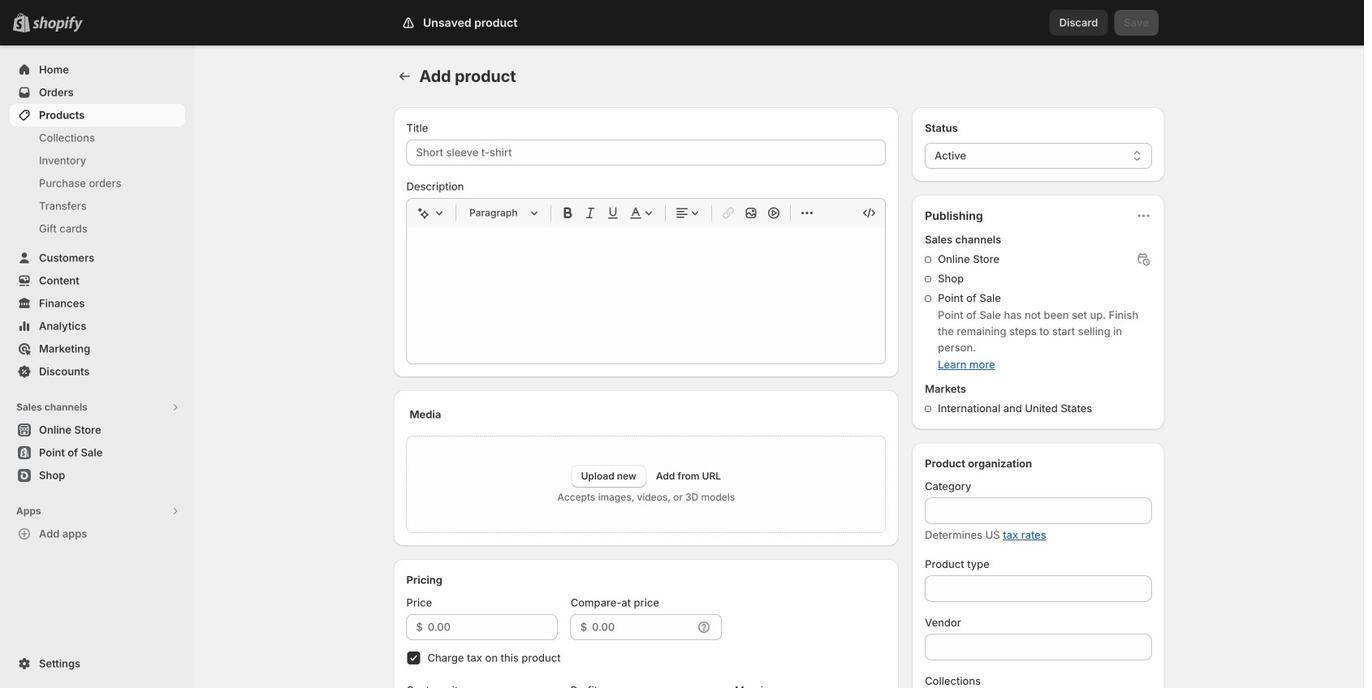 Task type: locate. For each thing, give the bounding box(es) containing it.
0 horizontal spatial   text field
[[428, 615, 558, 641]]

shopify image
[[36, 16, 86, 32]]

Short sleeve t-shirt text field
[[406, 140, 886, 166]]

  text field
[[428, 615, 558, 641], [592, 615, 693, 641]]

1 horizontal spatial   text field
[[592, 615, 693, 641]]



Task type: vqa. For each thing, say whether or not it's contained in the screenshot.
Customers Link at top
no



Task type: describe. For each thing, give the bounding box(es) containing it.
2   text field from the left
[[592, 615, 693, 641]]

1   text field from the left
[[428, 615, 558, 641]]



